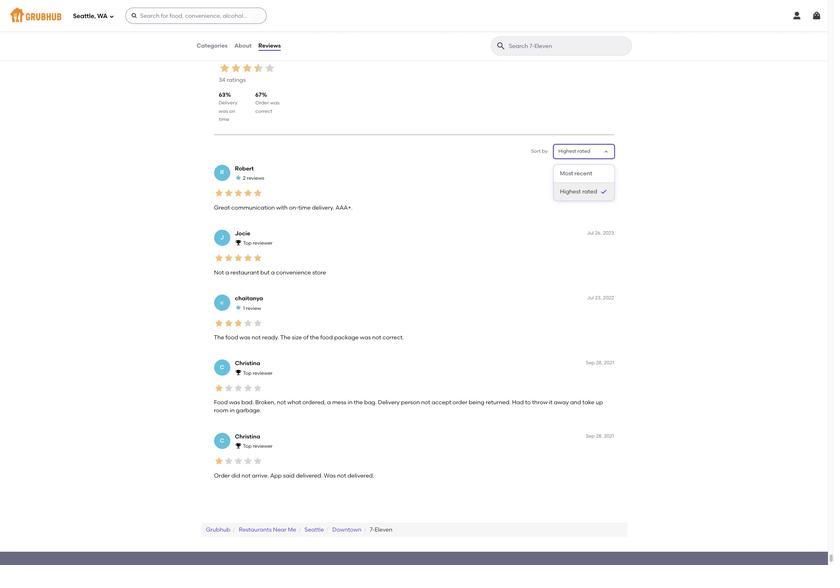 Task type: locate. For each thing, give the bounding box(es) containing it.
2 vertical spatial top reviewer
[[243, 444, 273, 450]]

2 top reviewer from the top
[[243, 371, 273, 376]]

trophy icon image for restaurant
[[235, 240, 242, 246]]

rated left check icon
[[583, 188, 598, 195]]

1 28, from the top
[[596, 360, 603, 366]]

1 horizontal spatial delivered.
[[348, 473, 374, 480]]

28, down 'up'
[[596, 434, 603, 439]]

order
[[255, 100, 269, 106], [214, 473, 230, 480]]

1 horizontal spatial order
[[255, 100, 269, 106]]

1 horizontal spatial the
[[354, 400, 363, 406]]

reviews down about at the left of page
[[219, 50, 259, 62]]

wa
[[97, 12, 108, 20]]

reviewer up but
[[253, 241, 273, 246]]

highest rated down most recent
[[560, 188, 598, 195]]

reviewer up arrive.
[[253, 444, 273, 450]]

top down "garbage."
[[243, 444, 252, 450]]

was right package
[[360, 334, 371, 341]]

3 trophy icon image from the top
[[235, 443, 242, 450]]

a
[[225, 269, 229, 276], [271, 269, 275, 276], [327, 400, 331, 406]]

reviews button
[[258, 31, 281, 61]]

top reviewer down jocie
[[243, 241, 273, 246]]

jul left 23,
[[587, 295, 594, 301]]

on
[[229, 108, 235, 114]]

0 vertical spatial sep
[[586, 360, 595, 366]]

the right "of"
[[310, 334, 319, 341]]

a right but
[[271, 269, 275, 276]]

0 vertical spatial in
[[348, 400, 353, 406]]

2021 for food was bad. broken, not what  ordered, a mess in the bag. delivery person not accept order being returned. had to throw it away and take up room in garbage.
[[604, 360, 614, 366]]

1 vertical spatial time
[[298, 204, 311, 211]]

top down jocie
[[243, 241, 252, 246]]

eleven right reviews button
[[286, 50, 318, 62]]

returned.
[[486, 400, 511, 406]]

2 2021 from the top
[[604, 434, 614, 439]]

magnifying glass icon image
[[496, 41, 506, 51]]

app
[[270, 473, 282, 480]]

not left correct.
[[372, 334, 381, 341]]

me
[[288, 527, 296, 534]]

0 horizontal spatial 7-
[[277, 50, 286, 62]]

28,
[[596, 360, 603, 366], [596, 434, 603, 439]]

food
[[226, 334, 238, 341], [320, 334, 333, 341]]

not right was
[[337, 473, 346, 480]]

2 vertical spatial trophy icon image
[[235, 443, 242, 450]]

1 horizontal spatial eleven
[[375, 527, 393, 534]]

1 vertical spatial 2021
[[604, 434, 614, 439]]

2 the from the left
[[280, 334, 291, 341]]

highest down most
[[560, 188, 581, 195]]

top for not
[[243, 444, 252, 450]]

up
[[596, 400, 603, 406]]

order up correct
[[255, 100, 269, 106]]

a right not on the top of the page
[[225, 269, 229, 276]]

2 trophy icon image from the top
[[235, 370, 242, 376]]

delivered. right said
[[296, 473, 323, 480]]

sep for order did not arrive. app said delivered. was not delivered.
[[586, 434, 595, 439]]

c up food
[[220, 364, 224, 371]]

the down c
[[214, 334, 224, 341]]

not
[[214, 269, 224, 276]]

was inside food was bad. broken, not what  ordered, a mess in the bag. delivery person not accept order being returned. had to throw it away and take up room in garbage.
[[229, 400, 240, 406]]

was left ready.
[[240, 334, 250, 341]]

near
[[273, 527, 287, 534]]

2 horizontal spatial a
[[327, 400, 331, 406]]

rated inside field
[[578, 149, 591, 154]]

recent
[[575, 170, 593, 177]]

was for correct
[[270, 100, 280, 106]]

1 vertical spatial order
[[214, 473, 230, 480]]

1 vertical spatial top reviewer
[[243, 371, 273, 376]]

time
[[219, 117, 229, 122], [298, 204, 311, 211]]

time for on-
[[298, 204, 311, 211]]

0 horizontal spatial in
[[230, 408, 235, 415]]

2 c from the top
[[220, 438, 224, 444]]

sep 28, 2021 for order did not arrive. app said delivered. was not delivered.
[[586, 434, 614, 439]]

0 vertical spatial sep 28, 2021
[[586, 360, 614, 366]]

food
[[214, 400, 228, 406]]

christina up bad. at the left bottom of the page
[[235, 360, 260, 367]]

1 horizontal spatial the
[[280, 334, 291, 341]]

Sort by: field
[[559, 148, 591, 155]]

check icon image
[[600, 188, 608, 196]]

7-eleven
[[370, 527, 393, 534]]

1 vertical spatial in
[[230, 408, 235, 415]]

the
[[214, 334, 224, 341], [280, 334, 291, 341]]

restaurants
[[239, 527, 272, 534]]

food left package
[[320, 334, 333, 341]]

1 trophy icon image from the top
[[235, 240, 242, 246]]

food left ready.
[[226, 334, 238, 341]]

7- right for
[[277, 50, 286, 62]]

2
[[243, 176, 246, 181]]

2023 right 26,
[[603, 230, 614, 236]]

0 vertical spatial christina
[[235, 360, 260, 367]]

highest rated option
[[554, 183, 614, 201]]

1 vertical spatial c
[[220, 438, 224, 444]]

1 vertical spatial trophy icon image
[[235, 370, 242, 376]]

0 vertical spatial rated
[[578, 149, 591, 154]]

1 vertical spatial top
[[243, 371, 252, 376]]

0 horizontal spatial delivered.
[[296, 473, 323, 480]]

7- right downtown
[[370, 527, 375, 534]]

1 vertical spatial rated
[[583, 188, 598, 195]]

0 vertical spatial trophy icon image
[[235, 240, 242, 246]]

c down room
[[220, 438, 224, 444]]

reviews up reviews for 7-eleven
[[258, 42, 281, 49]]

c
[[220, 299, 224, 306]]

sep 28, 2021 up 'up'
[[586, 360, 614, 366]]

1 review
[[243, 306, 261, 311]]

seattle link
[[305, 527, 324, 534]]

2 reviewer from the top
[[253, 371, 273, 376]]

28, up 'up'
[[596, 360, 603, 366]]

top reviewer for but
[[243, 241, 273, 246]]

sep up take
[[586, 360, 595, 366]]

downtown
[[333, 527, 362, 534]]

0 horizontal spatial order
[[214, 473, 230, 480]]

christina
[[235, 360, 260, 367], [235, 434, 260, 441]]

review
[[246, 306, 261, 311]]

0 horizontal spatial food
[[226, 334, 238, 341]]

a inside food was bad. broken, not what  ordered, a mess in the bag. delivery person not accept order being returned. had to throw it away and take up room in garbage.
[[327, 400, 331, 406]]

order left did
[[214, 473, 230, 480]]

eleven right downtown
[[375, 527, 393, 534]]

top for bad.
[[243, 371, 252, 376]]

not a restaurant but a convenience store
[[214, 269, 326, 276]]

trophy icon image up did
[[235, 443, 242, 450]]

delivery
[[219, 100, 237, 106], [378, 400, 400, 406]]

top up bad. at the left bottom of the page
[[243, 371, 252, 376]]

2023
[[603, 165, 614, 171], [603, 230, 614, 236]]

0 vertical spatial order
[[255, 100, 269, 106]]

top reviewer up broken,
[[243, 371, 273, 376]]

reviews for reviews for 7-eleven
[[219, 50, 259, 62]]

was up correct
[[270, 100, 280, 106]]

delivered.
[[296, 473, 323, 480], [348, 473, 374, 480]]

the left size
[[280, 334, 291, 341]]

store
[[313, 269, 326, 276]]

1 horizontal spatial 7-
[[370, 527, 375, 534]]

1 reviewer from the top
[[253, 241, 273, 246]]

1 vertical spatial sep
[[586, 434, 595, 439]]

0 vertical spatial 28,
[[596, 360, 603, 366]]

was
[[270, 100, 280, 106], [219, 108, 228, 114], [240, 334, 250, 341], [360, 334, 371, 341], [229, 400, 240, 406]]

1 horizontal spatial delivery
[[378, 400, 400, 406]]

trophy icon image down jocie
[[235, 240, 242, 246]]

grubhub
[[206, 527, 231, 534]]

garbage.
[[236, 408, 261, 415]]

0 horizontal spatial the
[[310, 334, 319, 341]]

star icon image
[[219, 63, 230, 74], [230, 63, 242, 74], [242, 63, 253, 74], [253, 63, 264, 74], [253, 63, 264, 74], [264, 63, 275, 74], [235, 175, 242, 181], [214, 189, 224, 198], [224, 189, 233, 198], [233, 189, 243, 198], [243, 189, 253, 198], [253, 189, 262, 198], [214, 254, 224, 263], [224, 254, 233, 263], [233, 254, 243, 263], [243, 254, 253, 263], [253, 254, 262, 263], [235, 305, 242, 311], [214, 319, 224, 328], [224, 319, 233, 328], [233, 319, 243, 328], [243, 319, 253, 328], [253, 319, 262, 328], [214, 384, 224, 393], [224, 384, 233, 393], [233, 384, 243, 393], [243, 384, 253, 393], [253, 384, 262, 393], [214, 457, 224, 467], [224, 457, 233, 467], [233, 457, 243, 467], [243, 457, 253, 467], [253, 457, 262, 467]]

was left bad. at the left bottom of the page
[[229, 400, 240, 406]]

eleven
[[286, 50, 318, 62], [375, 527, 393, 534]]

2 delivered. from the left
[[348, 473, 374, 480]]

0 vertical spatial c
[[220, 364, 224, 371]]

1 vertical spatial 28,
[[596, 434, 603, 439]]

2023 for aaa+.
[[603, 165, 614, 171]]

2 2023 from the top
[[603, 230, 614, 236]]

delivery inside food was bad. broken, not what  ordered, a mess in the bag. delivery person not accept order being returned. had to throw it away and take up room in garbage.
[[378, 400, 400, 406]]

1 vertical spatial delivery
[[378, 400, 400, 406]]

of
[[303, 334, 309, 341]]

about button
[[234, 31, 252, 61]]

1 vertical spatial sep 28, 2021
[[586, 434, 614, 439]]

most
[[560, 170, 573, 177]]

restaurants near me
[[239, 527, 296, 534]]

christina for not
[[235, 434, 260, 441]]

0 vertical spatial 2021
[[604, 360, 614, 366]]

away
[[554, 400, 569, 406]]

3 top reviewer from the top
[[243, 444, 273, 450]]

trophy icon image up bad. at the left bottom of the page
[[235, 370, 242, 376]]

1 vertical spatial christina
[[235, 434, 260, 441]]

2 sep 28, 2021 from the top
[[586, 434, 614, 439]]

0 horizontal spatial time
[[219, 117, 229, 122]]

reviews inside button
[[258, 42, 281, 49]]

jul left 26,
[[587, 230, 594, 236]]

0 vertical spatial reviewer
[[253, 241, 273, 246]]

top reviewer
[[243, 241, 273, 246], [243, 371, 273, 376], [243, 444, 273, 450]]

was for not
[[240, 334, 250, 341]]

63 delivery was on time
[[219, 91, 237, 122]]

1 2021 from the top
[[604, 360, 614, 366]]

was inside 63 delivery was on time
[[219, 108, 228, 114]]

sep down take
[[586, 434, 595, 439]]

63
[[219, 91, 226, 98]]

1
[[243, 306, 245, 311]]

time down on
[[219, 117, 229, 122]]

0 horizontal spatial the
[[214, 334, 224, 341]]

the
[[310, 334, 319, 341], [354, 400, 363, 406]]

0 vertical spatial reviews
[[258, 42, 281, 49]]

0 horizontal spatial eleven
[[286, 50, 318, 62]]

in right mess
[[348, 400, 353, 406]]

2023 right 16,
[[603, 165, 614, 171]]

delivery right 'bag.' on the bottom
[[378, 400, 400, 406]]

highest rated
[[559, 149, 591, 154], [560, 188, 598, 195]]

1 vertical spatial highest
[[560, 188, 581, 195]]

was
[[324, 473, 336, 480]]

1 vertical spatial reviews
[[219, 50, 259, 62]]

1 2023 from the top
[[603, 165, 614, 171]]

being
[[469, 400, 485, 406]]

1 horizontal spatial food
[[320, 334, 333, 341]]

but
[[260, 269, 270, 276]]

not
[[252, 334, 261, 341], [372, 334, 381, 341], [277, 400, 286, 406], [421, 400, 430, 406], [242, 473, 251, 480], [337, 473, 346, 480]]

0 vertical spatial time
[[219, 117, 229, 122]]

0 vertical spatial eleven
[[286, 50, 318, 62]]

a left mess
[[327, 400, 331, 406]]

1 horizontal spatial time
[[298, 204, 311, 211]]

reviews
[[258, 42, 281, 49], [219, 50, 259, 62]]

0 vertical spatial top
[[243, 241, 252, 246]]

sep 28, 2021 down 'up'
[[586, 434, 614, 439]]

2 vertical spatial top
[[243, 444, 252, 450]]

great communication with on-time delivery. aaa+.
[[214, 204, 353, 211]]

restaurant
[[230, 269, 259, 276]]

the left 'bag.' on the bottom
[[354, 400, 363, 406]]

28, for food was bad. broken, not what  ordered, a mess in the bag. delivery person not accept order being returned. had to throw it away and take up room in garbage.
[[596, 360, 603, 366]]

2 sep from the top
[[586, 434, 595, 439]]

did
[[231, 473, 240, 480]]

with
[[276, 204, 288, 211]]

$3.49 delivery
[[208, 6, 239, 12]]

bad.
[[241, 400, 254, 406]]

top reviewer for arrive.
[[243, 444, 273, 450]]

arrive.
[[252, 473, 269, 480]]

correct.
[[383, 334, 404, 341]]

1 sep 28, 2021 from the top
[[586, 360, 614, 366]]

the food was not ready. the size of the food package was not correct.
[[214, 334, 404, 341]]

1 vertical spatial highest rated
[[560, 188, 598, 195]]

highest rated inside option
[[560, 188, 598, 195]]

1 christina from the top
[[235, 360, 260, 367]]

0 vertical spatial top reviewer
[[243, 241, 273, 246]]

highest rated up most recent
[[559, 149, 591, 154]]

delivered. right was
[[348, 473, 374, 480]]

not right did
[[242, 473, 251, 480]]

rated up aug
[[578, 149, 591, 154]]

1 vertical spatial reviewer
[[253, 371, 273, 376]]

it
[[549, 400, 553, 406]]

3 top from the top
[[243, 444, 252, 450]]

1 vertical spatial 2023
[[603, 230, 614, 236]]

j
[[220, 234, 224, 241]]

was for on
[[219, 108, 228, 114]]

was left on
[[219, 108, 228, 114]]

reviewer for but
[[253, 241, 273, 246]]

time left "delivery."
[[298, 204, 311, 211]]

1 top reviewer from the top
[[243, 241, 273, 246]]

trophy icon image
[[235, 240, 242, 246], [235, 370, 242, 376], [235, 443, 242, 450]]

reviewer
[[253, 241, 273, 246], [253, 371, 273, 376], [253, 444, 273, 450]]

delivery up on
[[219, 100, 237, 106]]

communication
[[231, 204, 275, 211]]

sep 28, 2021
[[586, 360, 614, 366], [586, 434, 614, 439]]

sort
[[531, 149, 541, 154]]

1 top from the top
[[243, 241, 252, 246]]

0 vertical spatial the
[[310, 334, 319, 341]]

not right 'person'
[[421, 400, 430, 406]]

christina down "garbage."
[[235, 434, 260, 441]]

23,
[[595, 295, 602, 301]]

and
[[570, 400, 581, 406]]

was inside 67 order was correct
[[270, 100, 280, 106]]

2 christina from the top
[[235, 434, 260, 441]]

0 vertical spatial jul
[[587, 230, 594, 236]]

1 c from the top
[[220, 364, 224, 371]]

delivery
[[221, 6, 239, 12]]

top
[[243, 241, 252, 246], [243, 371, 252, 376], [243, 444, 252, 450]]

2 top from the top
[[243, 371, 252, 376]]

7-
[[277, 50, 286, 62], [370, 527, 375, 534]]

3 reviewer from the top
[[253, 444, 273, 450]]

0 vertical spatial highest
[[559, 149, 577, 154]]

time inside 63 delivery was on time
[[219, 117, 229, 122]]

for
[[261, 50, 275, 62]]

2 28, from the top
[[596, 434, 603, 439]]

in right room
[[230, 408, 235, 415]]

reviewer up broken,
[[253, 371, 273, 376]]

2021
[[604, 360, 614, 366], [604, 434, 614, 439]]

jul 23, 2022
[[587, 295, 614, 301]]

svg image
[[793, 11, 802, 21], [812, 11, 822, 21], [131, 13, 137, 19], [109, 14, 114, 19]]

said
[[283, 473, 295, 480]]

1 horizontal spatial in
[[348, 400, 353, 406]]

most recent
[[560, 170, 593, 177]]

great
[[214, 204, 230, 211]]

highest right by:
[[559, 149, 577, 154]]

0 vertical spatial delivery
[[219, 100, 237, 106]]

1 vertical spatial jul
[[587, 295, 594, 301]]

0 vertical spatial 2023
[[603, 165, 614, 171]]

2 vertical spatial reviewer
[[253, 444, 273, 450]]

top reviewer up arrive.
[[243, 444, 273, 450]]

2022
[[603, 295, 614, 301]]

1 sep from the top
[[586, 360, 595, 366]]

1 vertical spatial the
[[354, 400, 363, 406]]

0 horizontal spatial delivery
[[219, 100, 237, 106]]

jul
[[587, 230, 594, 236], [587, 295, 594, 301]]



Task type: describe. For each thing, give the bounding box(es) containing it.
jul 26, 2023
[[587, 230, 614, 236]]

about
[[235, 42, 252, 49]]

categories button
[[196, 31, 228, 61]]

reviews for 7-eleven
[[219, 50, 318, 62]]

by:
[[542, 149, 549, 154]]

seattle,
[[73, 12, 96, 20]]

34
[[219, 77, 225, 84]]

top reviewer for broken,
[[243, 371, 273, 376]]

to
[[525, 400, 531, 406]]

26,
[[595, 230, 602, 236]]

broken,
[[255, 400, 276, 406]]

1 delivered. from the left
[[296, 473, 323, 480]]

1 food from the left
[[226, 334, 238, 341]]

convenience
[[276, 269, 311, 276]]

0 horizontal spatial a
[[225, 269, 229, 276]]

had
[[512, 400, 524, 406]]

c for food
[[220, 364, 224, 371]]

highest inside option
[[560, 188, 581, 195]]

16,
[[596, 165, 602, 171]]

christina for bad.
[[235, 360, 260, 367]]

time for on
[[219, 117, 229, 122]]

2 food from the left
[[320, 334, 333, 341]]

the inside food was bad. broken, not what  ordered, a mess in the bag. delivery person not accept order being returned. had to throw it away and take up room in garbage.
[[354, 400, 363, 406]]

sort by:
[[531, 149, 549, 154]]

robert
[[235, 165, 254, 172]]

reviewer for broken,
[[253, 371, 273, 376]]

size
[[292, 334, 302, 341]]

jul for the food was not ready. the size of the food package was not correct.
[[587, 295, 594, 301]]

2 reviews
[[243, 176, 264, 181]]

1 horizontal spatial a
[[271, 269, 275, 276]]

caret down icon image
[[603, 148, 610, 155]]

seattle
[[305, 527, 324, 534]]

aug 16, 2023
[[586, 165, 614, 171]]

downtown link
[[333, 527, 362, 534]]

aug
[[586, 165, 595, 171]]

accept
[[432, 400, 452, 406]]

ready.
[[262, 334, 279, 341]]

take
[[583, 400, 595, 406]]

order
[[453, 400, 468, 406]]

food was bad. broken, not what  ordered, a mess in the bag. delivery person not accept order being returned. had to throw it away and take up room in garbage.
[[214, 400, 603, 415]]

7-eleven link
[[370, 527, 393, 534]]

trophy icon image for not
[[235, 443, 242, 450]]

34 ratings
[[219, 77, 246, 84]]

on-
[[289, 204, 298, 211]]

ordered,
[[303, 400, 326, 406]]

sep 28, 2021 for food was bad. broken, not what  ordered, a mess in the bag. delivery person not accept order being returned. had to throw it away and take up room in garbage.
[[586, 360, 614, 366]]

delivery.
[[312, 204, 334, 211]]

not left what
[[277, 400, 286, 406]]

throw
[[532, 400, 548, 406]]

order inside 67 order was correct
[[255, 100, 269, 106]]

sep for food was bad. broken, not what  ordered, a mess in the bag. delivery person not accept order being returned. had to throw it away and take up room in garbage.
[[586, 360, 595, 366]]

2023 for store
[[603, 230, 614, 236]]

correct
[[255, 108, 273, 114]]

67 order was correct
[[255, 91, 280, 114]]

1 vertical spatial 7-
[[370, 527, 375, 534]]

order did not arrive. app said delivered. was not delivered.
[[214, 473, 374, 480]]

trophy icon image for bad.
[[235, 370, 242, 376]]

0 vertical spatial highest rated
[[559, 149, 591, 154]]

seattle, wa
[[73, 12, 108, 20]]

aaa+.
[[336, 204, 353, 211]]

ratings
[[227, 77, 246, 84]]

restaurants near me link
[[239, 527, 296, 534]]

$3.49
[[208, 6, 220, 12]]

67
[[255, 91, 262, 98]]

jul for not a restaurant but a convenience store
[[587, 230, 594, 236]]

rated inside option
[[583, 188, 598, 195]]

reviewer for arrive.
[[253, 444, 273, 450]]

1 the from the left
[[214, 334, 224, 341]]

mess
[[332, 400, 346, 406]]

categories
[[197, 42, 228, 49]]

room
[[214, 408, 229, 415]]

bag.
[[364, 400, 377, 406]]

package
[[334, 334, 359, 341]]

chaitanya
[[235, 295, 263, 302]]

reviews for reviews
[[258, 42, 281, 49]]

main navigation navigation
[[0, 0, 828, 31]]

28, for order did not arrive. app said delivered. was not delivered.
[[596, 434, 603, 439]]

Search 7-Eleven search field
[[508, 42, 629, 50]]

not left ready.
[[252, 334, 261, 341]]

person
[[401, 400, 420, 406]]

what
[[287, 400, 301, 406]]

highest inside field
[[559, 149, 577, 154]]

jocie
[[235, 230, 250, 237]]

top for restaurant
[[243, 241, 252, 246]]

reviews
[[247, 176, 264, 181]]

1 vertical spatial eleven
[[375, 527, 393, 534]]

r
[[220, 169, 224, 176]]

0 vertical spatial 7-
[[277, 50, 286, 62]]

Search for food, convenience, alcohol... search field
[[125, 8, 267, 24]]

2021 for order did not arrive. app said delivered. was not delivered.
[[604, 434, 614, 439]]

c for order
[[220, 438, 224, 444]]



Task type: vqa. For each thing, say whether or not it's contained in the screenshot.
Ginger Ale IMAGE
no



